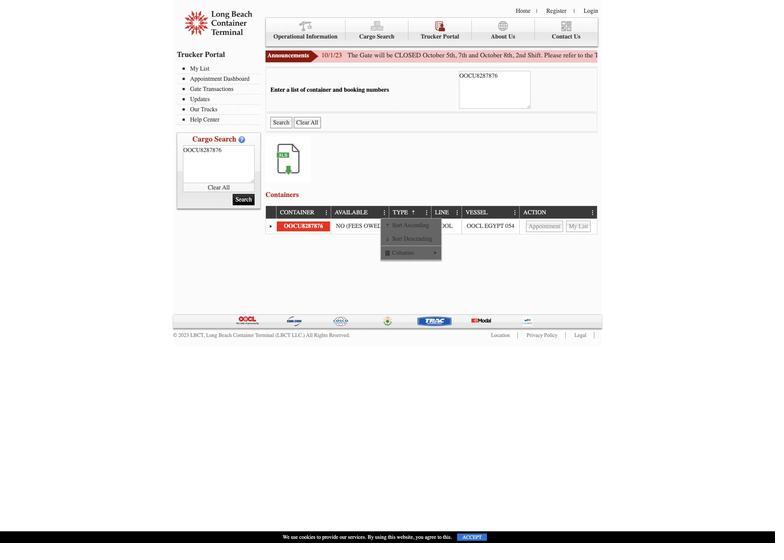 Task type: vqa. For each thing, say whether or not it's contained in the screenshot.
contact u
no



Task type: locate. For each thing, give the bounding box(es) containing it.
1 for from the left
[[673, 51, 681, 59]]

0 horizontal spatial gate
[[190, 86, 202, 93]]

appointment
[[190, 76, 222, 82]]

cell
[[520, 219, 598, 234]]

about us
[[491, 33, 516, 40]]

please
[[545, 51, 562, 59]]

our
[[340, 534, 347, 541]]

for right page at the right top of the page
[[673, 51, 681, 59]]

clear
[[208, 184, 221, 191]]

edit column settings image
[[382, 210, 388, 216], [424, 210, 430, 216], [513, 210, 519, 216], [591, 210, 597, 216]]

line
[[436, 209, 449, 216]]

1 | from the left
[[537, 8, 538, 14]]

1 vertical spatial search
[[215, 135, 237, 143]]

1 horizontal spatial the
[[745, 51, 754, 59]]

054
[[506, 223, 515, 230]]

0 horizontal spatial us
[[509, 33, 516, 40]]

0 horizontal spatial trucker portal
[[177, 50, 225, 59]]

0 vertical spatial trucker
[[421, 33, 442, 40]]

10/1/23 the gate will be closed october 5th, 7th and october 8th, 2nd shift. please refer to the truck gate hours web page for further gate details for the week.
[[322, 51, 771, 59]]

contact
[[553, 33, 573, 40]]

portal up my list link
[[205, 50, 225, 59]]

2 the from the left
[[745, 51, 754, 59]]

location
[[492, 332, 511, 339]]

sort
[[393, 222, 403, 229], [393, 236, 403, 243]]

7th
[[459, 51, 468, 59]]

trucker portal up 5th,
[[421, 33, 460, 40]]

1 horizontal spatial to
[[438, 534, 442, 541]]

sort up 'columns'
[[393, 236, 403, 243]]

home link
[[516, 8, 531, 14]]

0 horizontal spatial for
[[673, 51, 681, 59]]

0 vertical spatial menu bar
[[266, 17, 599, 46]]

1 horizontal spatial for
[[736, 51, 744, 59]]

| right home
[[537, 8, 538, 14]]

vessel
[[466, 209, 488, 216]]

1 horizontal spatial edit column settings image
[[455, 210, 461, 216]]

operational information link
[[266, 20, 346, 41]]

sort for sort ascending
[[393, 222, 403, 229]]

2 edit column settings image from the left
[[424, 210, 430, 216]]

trucker portal up list
[[177, 50, 225, 59]]

shift.
[[528, 51, 543, 59]]

edit column settings image for line
[[455, 210, 461, 216]]

agree
[[425, 534, 437, 541]]

gate
[[360, 51, 373, 59], [613, 51, 626, 59], [190, 86, 202, 93]]

1 october from the left
[[423, 51, 445, 59]]

cargo search link
[[346, 20, 409, 41]]

1 horizontal spatial cargo search
[[360, 33, 395, 40]]

edit column settings image left 'available'
[[324, 210, 330, 216]]

my list link
[[183, 65, 260, 72]]

2 us from the left
[[575, 33, 581, 40]]

row
[[266, 206, 598, 219], [266, 219, 598, 234]]

the left "week."
[[745, 51, 754, 59]]

edit column settings image inside action column header
[[591, 210, 597, 216]]

row containing oocu8287876
[[266, 219, 598, 234]]

1 vertical spatial sort
[[393, 236, 403, 243]]

vessel link
[[466, 206, 492, 219]]

1 horizontal spatial us
[[575, 33, 581, 40]]

1 horizontal spatial gate
[[360, 51, 373, 59]]

us right about
[[509, 33, 516, 40]]

trucker up closed
[[421, 33, 442, 40]]

0 horizontal spatial and
[[333, 86, 343, 93]]

1 edit column settings image from the left
[[324, 210, 330, 216]]

gate inside 'my list appointment dashboard gate transactions updates our trucks help center'
[[190, 86, 202, 93]]

None submit
[[271, 117, 292, 128], [233, 194, 255, 205], [271, 117, 292, 128], [233, 194, 255, 205]]

all right clear
[[222, 184, 230, 191]]

cargo down help
[[193, 135, 213, 143]]

0 horizontal spatial october
[[423, 51, 445, 59]]

information
[[306, 33, 338, 40]]

clear all button
[[183, 183, 255, 192]]

edit column settings image inside vessel 'column header'
[[513, 210, 519, 216]]

edit column settings image inside type column header
[[424, 210, 430, 216]]

1 vertical spatial trucker
[[177, 50, 203, 59]]

operational
[[274, 33, 305, 40]]

1 row from the top
[[266, 206, 598, 219]]

cookies
[[300, 534, 316, 541]]

to
[[579, 51, 584, 59], [317, 534, 321, 541], [438, 534, 442, 541]]

0 vertical spatial trucker portal
[[421, 33, 460, 40]]

announcements
[[268, 52, 309, 59]]

gate right truck on the right of page
[[613, 51, 626, 59]]

will
[[375, 51, 385, 59]]

0 horizontal spatial |
[[537, 8, 538, 14]]

all
[[222, 184, 230, 191], [306, 332, 313, 339]]

register link
[[547, 8, 567, 14]]

4 edit column settings image from the left
[[591, 210, 597, 216]]

container link
[[280, 206, 318, 219]]

search up be
[[377, 33, 395, 40]]

my list appointment dashboard gate transactions updates our trucks help center
[[190, 65, 250, 123]]

(fees
[[347, 223, 363, 230]]

edit column settings image inside available column header
[[382, 210, 388, 216]]

0 horizontal spatial trucker
[[177, 50, 203, 59]]

container
[[233, 332, 254, 339]]

None button
[[294, 117, 321, 128], [527, 221, 564, 232], [567, 221, 591, 232], [294, 117, 321, 128], [527, 221, 564, 232], [567, 221, 591, 232]]

cargo
[[360, 33, 376, 40], [193, 135, 213, 143]]

october left 5th,
[[423, 51, 445, 59]]

0 vertical spatial cargo search
[[360, 33, 395, 40]]

list
[[291, 86, 299, 93]]

row up the "ascending"
[[266, 206, 598, 219]]

row down line
[[266, 219, 598, 234]]

edit column settings image right the line link
[[455, 210, 461, 216]]

for
[[673, 51, 681, 59], [736, 51, 744, 59]]

and right 7th
[[469, 51, 479, 59]]

beach
[[219, 332, 232, 339]]

services.
[[348, 534, 367, 541]]

gate up updates
[[190, 86, 202, 93]]

1 vertical spatial menu bar
[[177, 65, 264, 125]]

| left login
[[574, 8, 575, 14]]

line column header
[[432, 206, 462, 219]]

owed)
[[364, 223, 384, 230]]

sort left '40hq' on the top of page
[[393, 222, 403, 229]]

0 vertical spatial and
[[469, 51, 479, 59]]

1 vertical spatial all
[[306, 332, 313, 339]]

menu bar
[[266, 17, 599, 46], [177, 65, 264, 125], [381, 219, 442, 260]]

sort for sort descending
[[393, 236, 403, 243]]

numbers
[[367, 86, 390, 93]]

0 horizontal spatial all
[[222, 184, 230, 191]]

october left 8th, at top
[[481, 51, 503, 59]]

trucker portal
[[421, 33, 460, 40], [177, 50, 225, 59]]

0 vertical spatial sort
[[393, 222, 403, 229]]

enter
[[271, 86, 285, 93]]

help
[[190, 116, 202, 123]]

2 for from the left
[[736, 51, 744, 59]]

descending
[[404, 236, 433, 243]]

us for about us
[[509, 33, 516, 40]]

egypt
[[485, 223, 505, 230]]

trucker up my
[[177, 50, 203, 59]]

0 vertical spatial cargo
[[360, 33, 376, 40]]

0 vertical spatial portal
[[444, 33, 460, 40]]

type
[[393, 209, 408, 216]]

of
[[301, 86, 306, 93]]

1 horizontal spatial trucker portal
[[421, 33, 460, 40]]

2 row from the top
[[266, 219, 598, 234]]

0 horizontal spatial cargo search
[[193, 135, 237, 143]]

legal
[[575, 332, 587, 339]]

0 horizontal spatial portal
[[205, 50, 225, 59]]

accept button
[[458, 534, 488, 541]]

action link
[[524, 206, 550, 219]]

type column header
[[389, 206, 432, 219]]

1 edit column settings image from the left
[[382, 210, 388, 216]]

cargo search inside menu bar
[[360, 33, 395, 40]]

the
[[586, 51, 594, 59], [745, 51, 754, 59]]

our trucks link
[[183, 106, 260, 113]]

2 sort from the top
[[393, 236, 403, 243]]

edit column settings image for available
[[382, 210, 388, 216]]

sort ascending
[[393, 222, 430, 229]]

10/1/23
[[322, 51, 342, 59]]

cargo search down center
[[193, 135, 237, 143]]

1 horizontal spatial portal
[[444, 33, 460, 40]]

2 vertical spatial menu bar
[[381, 219, 442, 260]]

to left provide on the left bottom of the page
[[317, 534, 321, 541]]

portal up 5th,
[[444, 33, 460, 40]]

gate right the
[[360, 51, 373, 59]]

trucker
[[421, 33, 442, 40], [177, 50, 203, 59]]

2 edit column settings image from the left
[[455, 210, 461, 216]]

1 sort from the top
[[393, 222, 403, 229]]

and left "booking"
[[333, 86, 343, 93]]

us right contact on the right top of page
[[575, 33, 581, 40]]

llc.)
[[292, 332, 305, 339]]

cargo up will
[[360, 33, 376, 40]]

0 horizontal spatial the
[[586, 51, 594, 59]]

(lbct
[[276, 332, 291, 339]]

1 us from the left
[[509, 33, 516, 40]]

us for contact us
[[575, 33, 581, 40]]

edit column settings image
[[324, 210, 330, 216], [455, 210, 461, 216]]

0 vertical spatial all
[[222, 184, 230, 191]]

portal
[[444, 33, 460, 40], [205, 50, 225, 59]]

register
[[547, 8, 567, 14]]

for right the details on the right of the page
[[736, 51, 744, 59]]

to right refer
[[579, 51, 584, 59]]

1 horizontal spatial search
[[377, 33, 395, 40]]

2nd
[[516, 51, 527, 59]]

by
[[368, 534, 374, 541]]

1 horizontal spatial october
[[481, 51, 503, 59]]

page
[[659, 51, 672, 59]]

1 vertical spatial cargo
[[193, 135, 213, 143]]

lbct,
[[191, 332, 205, 339]]

1 horizontal spatial cargo
[[360, 33, 376, 40]]

all right llc.)
[[306, 332, 313, 339]]

row containing container
[[266, 206, 598, 219]]

line link
[[436, 206, 453, 219]]

you
[[416, 534, 424, 541]]

edit column settings image inside line column header
[[455, 210, 461, 216]]

1 horizontal spatial |
[[574, 8, 575, 14]]

3 edit column settings image from the left
[[513, 210, 519, 216]]

to left this.
[[438, 534, 442, 541]]

container column header
[[276, 206, 331, 219]]

search down the help center link
[[215, 135, 237, 143]]

tree grid
[[266, 206, 598, 234]]

1 horizontal spatial and
[[469, 51, 479, 59]]

the left truck on the right of page
[[586, 51, 594, 59]]

cargo search
[[360, 33, 395, 40], [193, 135, 237, 143]]

edit column settings image inside 'container' column header
[[324, 210, 330, 216]]

october
[[423, 51, 445, 59], [481, 51, 503, 59]]

cargo search up will
[[360, 33, 395, 40]]

0 horizontal spatial edit column settings image
[[324, 210, 330, 216]]



Task type: describe. For each thing, give the bounding box(es) containing it.
appointment dashboard link
[[183, 76, 260, 82]]

cargo inside menu bar
[[360, 33, 376, 40]]

provide
[[323, 534, 339, 541]]

vessel column header
[[462, 206, 520, 219]]

available link
[[335, 206, 372, 219]]

updates
[[190, 96, 210, 103]]

2 horizontal spatial gate
[[613, 51, 626, 59]]

accept
[[463, 535, 482, 540]]

this.
[[444, 534, 452, 541]]

Enter container numbers and/ or booking numbers. Press ESC to reset input box text field
[[460, 71, 531, 109]]

oocu8287876
[[284, 223, 323, 230]]

be
[[387, 51, 393, 59]]

0 vertical spatial search
[[377, 33, 395, 40]]

menu bar containing my list
[[177, 65, 264, 125]]

oocu8287876 cell
[[276, 219, 331, 234]]

columns
[[393, 250, 415, 256]]

menu bar containing sort ascending
[[381, 219, 442, 260]]

ool
[[441, 223, 453, 230]]

container
[[280, 209, 315, 216]]

using
[[376, 534, 387, 541]]

1 vertical spatial portal
[[205, 50, 225, 59]]

details
[[716, 51, 734, 59]]

our
[[190, 106, 200, 113]]

1 vertical spatial and
[[333, 86, 343, 93]]

login link
[[584, 8, 599, 14]]

gate transactions link
[[183, 86, 260, 93]]

we use cookies to provide our services. by using this website, you agree to this.
[[283, 534, 452, 541]]

operational information
[[274, 33, 338, 40]]

long
[[206, 332, 217, 339]]

my
[[190, 65, 199, 72]]

privacy policy
[[527, 332, 558, 339]]

clear all
[[208, 184, 230, 191]]

1 the from the left
[[586, 51, 594, 59]]

type link
[[393, 206, 421, 219]]

2 | from the left
[[574, 8, 575, 14]]

oocl egypt 054
[[467, 223, 515, 230]]

0 horizontal spatial search
[[215, 135, 237, 143]]

closed
[[395, 51, 421, 59]]

©
[[173, 332, 177, 339]]

1 horizontal spatial all
[[306, 332, 313, 339]]

edit column settings image for type
[[424, 210, 430, 216]]

website,
[[397, 534, 415, 541]]

container
[[307, 86, 332, 93]]

about us link
[[472, 20, 535, 41]]

8th,
[[504, 51, 515, 59]]

terminal
[[255, 332, 274, 339]]

home
[[516, 8, 531, 14]]

no
[[336, 223, 345, 230]]

1 horizontal spatial trucker
[[421, 33, 442, 40]]

40hq
[[403, 223, 418, 230]]

40hq cell
[[389, 219, 432, 234]]

contact us
[[553, 33, 581, 40]]

contact us link
[[535, 20, 598, 41]]

5th,
[[447, 51, 457, 59]]

about
[[491, 33, 508, 40]]

available
[[335, 209, 368, 216]]

refer
[[564, 51, 577, 59]]

edit column settings image for vessel
[[513, 210, 519, 216]]

a
[[287, 86, 290, 93]]

privacy
[[527, 332, 544, 339]]

rights
[[314, 332, 328, 339]]

login
[[584, 8, 599, 14]]

privacy policy link
[[527, 332, 558, 339]]

updates link
[[183, 96, 260, 103]]

all inside button
[[222, 184, 230, 191]]

Enter container numbers and/ or booking numbers.  text field
[[183, 145, 255, 183]]

legal link
[[575, 332, 587, 339]]

1 vertical spatial cargo search
[[193, 135, 237, 143]]

oocl egypt 054 cell
[[462, 219, 520, 234]]

this
[[388, 534, 396, 541]]

gate
[[703, 51, 715, 59]]

we
[[283, 534, 290, 541]]

further
[[683, 51, 702, 59]]

action column header
[[520, 206, 598, 219]]

oocl
[[467, 223, 484, 230]]

no (fees owed) cell
[[331, 219, 389, 234]]

1 vertical spatial trucker portal
[[177, 50, 225, 59]]

reserved.
[[330, 332, 351, 339]]

transactions
[[203, 86, 234, 93]]

0 horizontal spatial to
[[317, 534, 321, 541]]

trucks
[[201, 106, 218, 113]]

0 horizontal spatial cargo
[[193, 135, 213, 143]]

trucker portal link
[[409, 20, 472, 41]]

web
[[646, 51, 657, 59]]

policy
[[545, 332, 558, 339]]

truck
[[595, 51, 611, 59]]

booking
[[344, 86, 365, 93]]

center
[[204, 116, 220, 123]]

edit column settings image for action
[[591, 210, 597, 216]]

location link
[[492, 332, 511, 339]]

enter a list of container and booking numbers
[[271, 86, 390, 93]]

help center link
[[183, 116, 260, 123]]

available column header
[[331, 206, 389, 219]]

edit column settings image for container
[[324, 210, 330, 216]]

2 horizontal spatial to
[[579, 51, 584, 59]]

2023
[[179, 332, 189, 339]]

no (fees owed)
[[336, 223, 384, 230]]

tree grid containing container
[[266, 206, 598, 234]]

ascending
[[404, 222, 430, 229]]

menu bar containing operational information
[[266, 17, 599, 46]]

the
[[348, 51, 358, 59]]

sort descending
[[393, 236, 433, 243]]

hours
[[628, 51, 644, 59]]

© 2023 lbct, long beach container terminal (lbct llc.) all rights reserved.
[[173, 332, 351, 339]]

containers
[[266, 191, 299, 199]]

2 october from the left
[[481, 51, 503, 59]]

ool cell
[[432, 219, 462, 234]]



